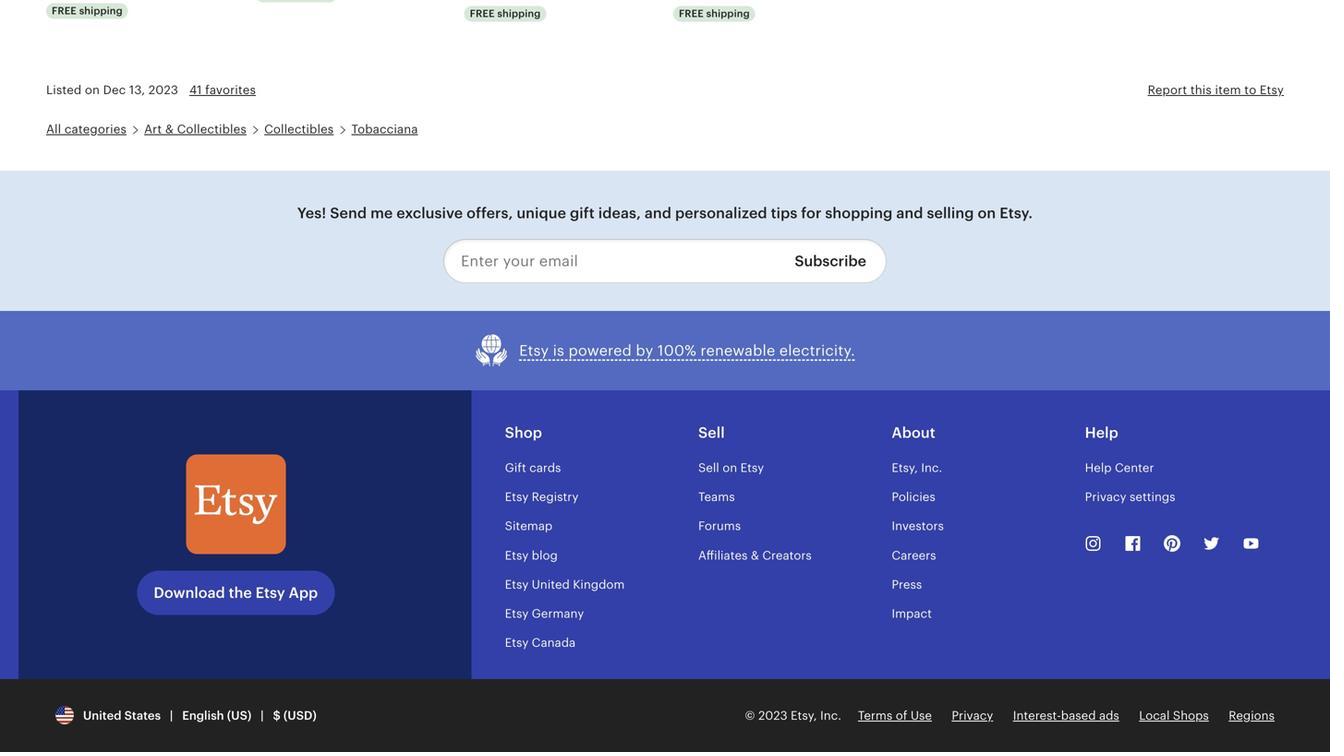 Task type: describe. For each thing, give the bounding box(es) containing it.
sell on etsy link
[[698, 461, 764, 475]]

shops
[[1173, 709, 1209, 723]]

to
[[1245, 83, 1257, 97]]

investors link
[[892, 520, 944, 534]]

is
[[553, 343, 565, 359]]

listed
[[46, 83, 82, 97]]

0 horizontal spatial free
[[52, 5, 77, 17]]

etsy canada
[[505, 637, 576, 650]]

etsy united kingdom
[[505, 578, 625, 592]]

impact
[[892, 607, 932, 621]]

categories
[[65, 122, 127, 136]]

based
[[1061, 709, 1096, 723]]

0 vertical spatial 2023
[[149, 83, 178, 97]]

on for etsy
[[723, 461, 737, 475]]

app
[[289, 585, 318, 602]]

1 collectibles from the left
[[177, 122, 247, 136]]

art & collectibles link
[[144, 122, 247, 136]]

help for help
[[1085, 425, 1119, 442]]

etsy united kingdom link
[[505, 578, 625, 592]]

etsy for etsy registry
[[505, 491, 529, 504]]

favorites
[[205, 83, 256, 97]]

0 vertical spatial united
[[532, 578, 570, 592]]

shop
[[505, 425, 542, 442]]

united states   |   english (us)   |   $ (usd)
[[77, 709, 317, 723]]

etsy for etsy united kingdom
[[505, 578, 529, 592]]

settings
[[1130, 491, 1176, 504]]

collectibles link
[[264, 122, 334, 136]]

(us)
[[227, 709, 252, 723]]

sell for sell on etsy
[[698, 461, 719, 475]]

41 favorites link
[[189, 83, 256, 97]]

etsy germany
[[505, 607, 584, 621]]

blog
[[532, 549, 558, 563]]

2 and from the left
[[896, 205, 923, 222]]

about
[[892, 425, 936, 442]]

regions button
[[1229, 708, 1275, 725]]

me
[[371, 205, 393, 222]]

regions
[[1229, 709, 1275, 723]]

forums
[[698, 520, 741, 534]]

selling
[[927, 205, 974, 222]]

etsy, inc. link
[[892, 461, 942, 475]]

ideas,
[[598, 205, 641, 222]]

send
[[330, 205, 367, 222]]

the
[[229, 585, 252, 602]]

offers,
[[467, 205, 513, 222]]

on for dec
[[85, 83, 100, 97]]

1 vertical spatial inc.
[[820, 709, 841, 723]]

$
[[273, 709, 281, 723]]

terms of use
[[858, 709, 932, 723]]

all categories link
[[46, 122, 127, 136]]

etsy, inc.
[[892, 461, 942, 475]]

personalized
[[675, 205, 767, 222]]

for
[[801, 205, 822, 222]]

subscribe
[[795, 253, 867, 270]]

gift cards link
[[505, 461, 561, 475]]

affiliates
[[698, 549, 748, 563]]

2 horizontal spatial on
[[978, 205, 996, 222]]

english
[[182, 709, 224, 723]]

help center link
[[1085, 461, 1154, 475]]

renewable
[[701, 343, 775, 359]]

subscribe button
[[781, 239, 887, 284]]

teams link
[[698, 491, 735, 504]]

etsy germany link
[[505, 607, 584, 621]]

privacy link
[[952, 709, 993, 723]]

download the etsy app link
[[137, 571, 335, 616]]

unique
[[517, 205, 566, 222]]

press link
[[892, 578, 922, 592]]

germany
[[532, 607, 584, 621]]

& for affiliates
[[751, 549, 759, 563]]

local
[[1139, 709, 1170, 723]]

affiliates & creators link
[[698, 549, 812, 563]]

etsy for etsy blog
[[505, 549, 529, 563]]

0 vertical spatial etsy,
[[892, 461, 918, 475]]

canada
[[532, 637, 576, 650]]

etsy canada link
[[505, 637, 576, 650]]

by
[[636, 343, 654, 359]]

41
[[189, 83, 202, 97]]

1 vertical spatial united
[[83, 709, 121, 723]]

creators
[[763, 549, 812, 563]]

states
[[124, 709, 161, 723]]

1 horizontal spatial free
[[470, 8, 495, 19]]

powered
[[569, 343, 632, 359]]

gift
[[505, 461, 526, 475]]

etsy right to
[[1260, 83, 1284, 97]]

local shops link
[[1139, 709, 1209, 723]]

interest-based ads link
[[1013, 709, 1119, 723]]

& for art
[[165, 122, 174, 136]]

electricity.
[[779, 343, 855, 359]]

etsy registry link
[[505, 491, 579, 504]]



Task type: locate. For each thing, give the bounding box(es) containing it.
Enter your email field
[[443, 239, 781, 284]]

united
[[532, 578, 570, 592], [83, 709, 121, 723]]

etsy, right ©
[[791, 709, 817, 723]]

listed on dec 13, 2023
[[46, 83, 178, 97]]

terms of use link
[[858, 709, 932, 723]]

art & collectibles
[[144, 122, 247, 136]]

on
[[85, 83, 100, 97], [978, 205, 996, 222], [723, 461, 737, 475]]

0 horizontal spatial free shipping
[[52, 5, 123, 17]]

(usd)
[[284, 709, 317, 723]]

1 vertical spatial help
[[1085, 461, 1112, 475]]

etsy left canada at left bottom
[[505, 637, 529, 650]]

privacy for "privacy" link in the right of the page
[[952, 709, 993, 723]]

etsy inside button
[[519, 343, 549, 359]]

etsy down etsy blog link
[[505, 578, 529, 592]]

terms
[[858, 709, 893, 723]]

41 favorites
[[189, 83, 256, 97]]

tobacciana link
[[351, 122, 418, 136]]

0 horizontal spatial shipping
[[79, 5, 123, 17]]

1 vertical spatial &
[[751, 549, 759, 563]]

1 vertical spatial on
[[978, 205, 996, 222]]

2 horizontal spatial shipping
[[706, 8, 750, 19]]

& right art
[[165, 122, 174, 136]]

1 horizontal spatial and
[[896, 205, 923, 222]]

sitemap
[[505, 520, 553, 534]]

1 horizontal spatial collectibles
[[264, 122, 334, 136]]

sell on etsy
[[698, 461, 764, 475]]

yes! send me exclusive offers, unique gift ideas, and personalized tips for shopping and selling on etsy.
[[297, 205, 1033, 222]]

gift cards
[[505, 461, 561, 475]]

1 horizontal spatial on
[[723, 461, 737, 475]]

careers
[[892, 549, 936, 563]]

2 | from the left
[[261, 709, 264, 723]]

report this item to etsy link
[[1148, 83, 1284, 97]]

etsy registry
[[505, 491, 579, 504]]

on up teams link
[[723, 461, 737, 475]]

2 vertical spatial on
[[723, 461, 737, 475]]

privacy
[[1085, 491, 1127, 504], [952, 709, 993, 723]]

inc.
[[921, 461, 942, 475], [820, 709, 841, 723]]

privacy settings
[[1085, 491, 1176, 504]]

2 horizontal spatial free shipping
[[679, 8, 750, 19]]

0 horizontal spatial collectibles
[[177, 122, 247, 136]]

inc. up policies
[[921, 461, 942, 475]]

0 horizontal spatial |
[[170, 709, 173, 723]]

|
[[170, 709, 173, 723], [261, 709, 264, 723]]

©
[[745, 709, 755, 723]]

collectibles up the "yes!" on the left
[[264, 122, 334, 136]]

report this item to etsy
[[1148, 83, 1284, 97]]

affiliates & creators
[[698, 549, 812, 563]]

1 horizontal spatial inc.
[[921, 461, 942, 475]]

1 sell from the top
[[698, 425, 725, 442]]

careers link
[[892, 549, 936, 563]]

etsy,
[[892, 461, 918, 475], [791, 709, 817, 723]]

1 horizontal spatial privacy
[[1085, 491, 1127, 504]]

0 horizontal spatial etsy,
[[791, 709, 817, 723]]

tobacciana
[[351, 122, 418, 136]]

sell
[[698, 425, 725, 442], [698, 461, 719, 475]]

art
[[144, 122, 162, 136]]

1 horizontal spatial etsy,
[[892, 461, 918, 475]]

on left dec
[[85, 83, 100, 97]]

1 horizontal spatial &
[[751, 549, 759, 563]]

1 and from the left
[[645, 205, 672, 222]]

0 horizontal spatial and
[[645, 205, 672, 222]]

help left the center
[[1085, 461, 1112, 475]]

sell for sell
[[698, 425, 725, 442]]

yes!
[[297, 205, 326, 222]]

interest-based ads
[[1013, 709, 1119, 723]]

2023 right ©
[[758, 709, 788, 723]]

sell up sell on etsy link
[[698, 425, 725, 442]]

sitemap link
[[505, 520, 553, 534]]

etsy left blog
[[505, 549, 529, 563]]

etsy up forums link
[[741, 461, 764, 475]]

help center
[[1085, 461, 1154, 475]]

100%
[[658, 343, 697, 359]]

free
[[52, 5, 77, 17], [470, 8, 495, 19], [679, 8, 704, 19]]

1 vertical spatial etsy,
[[791, 709, 817, 723]]

privacy down 'help center' link at the bottom right of the page
[[1085, 491, 1127, 504]]

etsy right the
[[256, 585, 285, 602]]

2 help from the top
[[1085, 461, 1112, 475]]

1 horizontal spatial united
[[532, 578, 570, 592]]

policies link
[[892, 491, 936, 504]]

etsy inside "link"
[[256, 585, 285, 602]]

2 horizontal spatial free
[[679, 8, 704, 19]]

inc. left terms
[[820, 709, 841, 723]]

0 horizontal spatial &
[[165, 122, 174, 136]]

all
[[46, 122, 61, 136]]

and right ideas,
[[645, 205, 672, 222]]

and left selling
[[896, 205, 923, 222]]

0 vertical spatial inc.
[[921, 461, 942, 475]]

| right states
[[170, 709, 173, 723]]

use
[[911, 709, 932, 723]]

investors
[[892, 520, 944, 534]]

etsy blog
[[505, 549, 558, 563]]

impact link
[[892, 607, 932, 621]]

0 vertical spatial help
[[1085, 425, 1119, 442]]

etsy, up policies
[[892, 461, 918, 475]]

etsy is powered by 100% renewable electricity.
[[519, 343, 855, 359]]

etsy up etsy canada
[[505, 607, 529, 621]]

etsy for etsy germany
[[505, 607, 529, 621]]

us image
[[55, 707, 74, 725]]

1 horizontal spatial 2023
[[758, 709, 788, 723]]

1 horizontal spatial free shipping
[[470, 8, 541, 19]]

interest-
[[1013, 709, 1061, 723]]

shopping
[[825, 205, 893, 222]]

collectibles down 41 favorites
[[177, 122, 247, 136]]

etsy for etsy canada
[[505, 637, 529, 650]]

and
[[645, 205, 672, 222], [896, 205, 923, 222]]

| left $
[[261, 709, 264, 723]]

ads
[[1099, 709, 1119, 723]]

&
[[165, 122, 174, 136], [751, 549, 759, 563]]

help for help center
[[1085, 461, 1112, 475]]

0 vertical spatial privacy
[[1085, 491, 1127, 504]]

0 horizontal spatial united
[[83, 709, 121, 723]]

on left "etsy."
[[978, 205, 996, 222]]

1 help from the top
[[1085, 425, 1119, 442]]

exclusive
[[397, 205, 463, 222]]

help up 'help center' link at the bottom right of the page
[[1085, 425, 1119, 442]]

0 vertical spatial &
[[165, 122, 174, 136]]

privacy right use
[[952, 709, 993, 723]]

0 vertical spatial on
[[85, 83, 100, 97]]

& left creators
[[751, 549, 759, 563]]

2 collectibles from the left
[[264, 122, 334, 136]]

0 horizontal spatial inc.
[[820, 709, 841, 723]]

etsy down gift at left
[[505, 491, 529, 504]]

etsy left the is at the left top
[[519, 343, 549, 359]]

1 horizontal spatial shipping
[[497, 8, 541, 19]]

etsy
[[1260, 83, 1284, 97], [519, 343, 549, 359], [741, 461, 764, 475], [505, 491, 529, 504], [505, 549, 529, 563], [505, 578, 529, 592], [256, 585, 285, 602], [505, 607, 529, 621], [505, 637, 529, 650]]

etsy for etsy is powered by 100% renewable electricity.
[[519, 343, 549, 359]]

0 horizontal spatial on
[[85, 83, 100, 97]]

© 2023 etsy, inc.
[[745, 709, 841, 723]]

forums link
[[698, 520, 741, 534]]

2023 right 13,
[[149, 83, 178, 97]]

1 horizontal spatial |
[[261, 709, 264, 723]]

0 vertical spatial sell
[[698, 425, 725, 442]]

united down blog
[[532, 578, 570, 592]]

cards
[[530, 461, 561, 475]]

privacy settings link
[[1085, 491, 1176, 504]]

1 vertical spatial privacy
[[952, 709, 993, 723]]

report
[[1148, 83, 1187, 97]]

privacy for privacy settings
[[1085, 491, 1127, 504]]

free shipping
[[52, 5, 123, 17], [470, 8, 541, 19], [679, 8, 750, 19]]

2023
[[149, 83, 178, 97], [758, 709, 788, 723]]

etsy.
[[1000, 205, 1033, 222]]

all categories
[[46, 122, 127, 136]]

1 vertical spatial sell
[[698, 461, 719, 475]]

0 horizontal spatial privacy
[[952, 709, 993, 723]]

0 horizontal spatial 2023
[[149, 83, 178, 97]]

local shops
[[1139, 709, 1209, 723]]

etsy blog link
[[505, 549, 558, 563]]

1 vertical spatial 2023
[[758, 709, 788, 723]]

sell up teams
[[698, 461, 719, 475]]

registry
[[532, 491, 579, 504]]

kingdom
[[573, 578, 625, 592]]

1 | from the left
[[170, 709, 173, 723]]

policies
[[892, 491, 936, 504]]

2 sell from the top
[[698, 461, 719, 475]]

united right us image
[[83, 709, 121, 723]]

this
[[1191, 83, 1212, 97]]

etsy is powered by 100% renewable electricity. button
[[475, 334, 855, 369]]



Task type: vqa. For each thing, say whether or not it's contained in the screenshot.
Enter your email FIELD
yes



